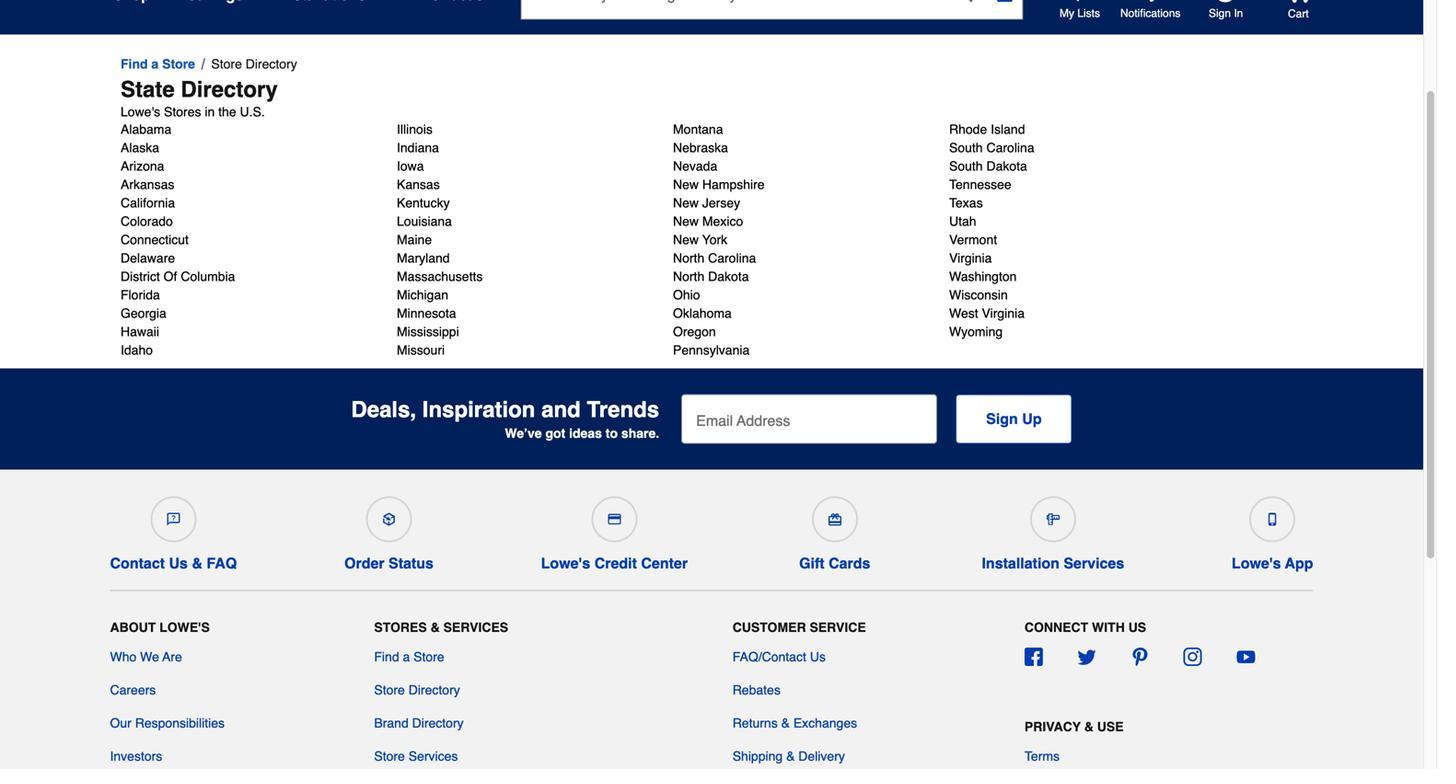 Task type: vqa. For each thing, say whether or not it's contained in the screenshot.


Task type: describe. For each thing, give the bounding box(es) containing it.
got
[[545, 426, 566, 441]]

michigan link
[[397, 286, 448, 304]]

vermont link
[[949, 231, 997, 249]]

us
[[1129, 620, 1146, 635]]

store up the
[[211, 57, 242, 71]]

south dakota link
[[949, 157, 1027, 175]]

responsibilities
[[135, 716, 225, 731]]

app
[[1285, 555, 1313, 572]]

u.s.
[[240, 104, 265, 119]]

my lists
[[1060, 7, 1100, 20]]

deals,
[[351, 397, 416, 423]]

installation services
[[982, 555, 1124, 572]]

iowa link
[[397, 157, 424, 175]]

lowe's home improvement notification center image
[[1141, 0, 1163, 2]]

in
[[1234, 7, 1243, 20]]

store up brand
[[374, 683, 405, 698]]

& for returns & exchanges
[[781, 716, 790, 731]]

ohio link
[[673, 286, 700, 304]]

missouri link
[[397, 341, 445, 359]]

louisiana link
[[397, 212, 452, 231]]

0 vertical spatial virginia
[[949, 251, 992, 266]]

1 vertical spatial a
[[403, 650, 410, 665]]

lowe's home improvement account image
[[1214, 0, 1237, 2]]

alaska link
[[121, 138, 159, 157]]

pinterest image
[[1131, 648, 1149, 666]]

lowe's inside state directory lowe's stores in the u.s. alabama alaska arizona arkansas california colorado connecticut delaware district of columbia florida georgia hawaii idaho
[[121, 104, 160, 119]]

returns & exchanges
[[733, 716, 857, 731]]

vermont
[[949, 232, 997, 247]]

hawaii
[[121, 324, 159, 339]]

idaho link
[[121, 341, 153, 359]]

center
[[641, 555, 688, 572]]

cart button
[[1262, 0, 1310, 21]]

1 vertical spatial find a store
[[374, 650, 444, 665]]

exchanges
[[793, 716, 857, 731]]

& for stores & services
[[431, 620, 440, 635]]

facebook image
[[1025, 648, 1043, 666]]

0 horizontal spatial store directory
[[211, 57, 297, 71]]

we've
[[505, 426, 542, 441]]

1 horizontal spatial store directory link
[[374, 681, 460, 700]]

our responsibilities
[[110, 716, 225, 731]]

alabama link
[[121, 120, 171, 138]]

utah link
[[949, 212, 976, 231]]

find a store link for the rightmost "store directory" link
[[374, 648, 444, 666]]

lowe's home improvement cart image
[[1288, 0, 1310, 3]]

indiana
[[397, 140, 439, 155]]

new jersey link
[[673, 194, 740, 212]]

dimensions image
[[1047, 513, 1060, 526]]

washington
[[949, 269, 1017, 284]]

connecticut
[[121, 232, 189, 247]]

mississippi link
[[397, 323, 459, 341]]

directory inside state directory lowe's stores in the u.s. alabama alaska arizona arkansas california colorado connecticut delaware district of columbia florida georgia hawaii idaho
[[181, 77, 278, 102]]

district
[[121, 269, 160, 284]]

1 horizontal spatial stores
[[374, 620, 427, 635]]

kentucky link
[[397, 194, 450, 212]]

1 vertical spatial virginia
[[982, 306, 1025, 321]]

my lists link
[[1060, 0, 1100, 21]]

sign up button
[[956, 394, 1072, 444]]

illinois
[[397, 122, 433, 137]]

connecticut link
[[121, 231, 189, 249]]

lowe's credit center link
[[541, 489, 688, 572]]

brand directory
[[374, 716, 464, 731]]

returns
[[733, 716, 778, 731]]

3 new from the top
[[673, 214, 699, 229]]

terms
[[1025, 749, 1060, 764]]

lowe's left app
[[1232, 555, 1281, 572]]

wisconsin link
[[949, 286, 1008, 304]]

delivery
[[799, 749, 845, 764]]

with
[[1092, 620, 1125, 635]]

1 horizontal spatial find
[[374, 650, 399, 665]]

maryland
[[397, 251, 450, 266]]

in
[[205, 104, 215, 119]]

services for installation services
[[1064, 555, 1124, 572]]

store down stores & services
[[414, 650, 444, 665]]

Email Address email field
[[681, 394, 937, 444]]

credit card image
[[608, 513, 621, 526]]

are
[[162, 650, 182, 665]]

installation
[[982, 555, 1060, 572]]

texas link
[[949, 194, 983, 212]]

delaware
[[121, 251, 175, 266]]

1 north from the top
[[673, 251, 705, 266]]

nevada link
[[673, 157, 717, 175]]

illinois indiana iowa kansas kentucky louisiana maine maryland massachusetts michigan minnesota mississippi missouri
[[397, 122, 483, 358]]

carolina inside rhode island south carolina south dakota tennessee texas utah vermont virginia washington wisconsin west virginia wyoming
[[987, 140, 1035, 155]]

search image
[[954, 0, 973, 2]]

& for privacy & use
[[1084, 720, 1094, 735]]

state
[[121, 77, 175, 102]]

1 horizontal spatial store directory
[[374, 683, 460, 698]]

1 new from the top
[[673, 177, 699, 192]]

store services
[[374, 749, 458, 764]]

twitter image
[[1078, 648, 1096, 666]]

massachusetts link
[[397, 267, 483, 286]]

directory up u.s. in the top of the page
[[246, 57, 297, 71]]

nebraska link
[[673, 138, 728, 157]]

sign in
[[1209, 7, 1243, 20]]

oregon
[[673, 324, 716, 339]]

sign for sign up
[[986, 411, 1018, 428]]

& for shipping & delivery
[[786, 749, 795, 764]]

california
[[121, 196, 175, 210]]

0 horizontal spatial store directory link
[[211, 53, 297, 75]]

youtube image
[[1237, 648, 1255, 666]]

customer service
[[733, 620, 866, 635]]

up
[[1022, 411, 1042, 428]]

investors
[[110, 749, 162, 764]]

brand directory link
[[374, 714, 464, 733]]

lowe's app link
[[1232, 489, 1313, 572]]

instagram image
[[1184, 648, 1202, 666]]

florida link
[[121, 286, 160, 304]]

alabama
[[121, 122, 171, 137]]

who
[[110, 650, 137, 665]]

dakota inside rhode island south carolina south dakota tennessee texas utah vermont virginia washington wisconsin west virginia wyoming
[[987, 159, 1027, 173]]

nebraska
[[673, 140, 728, 155]]

new hampshire link
[[673, 175, 765, 194]]

kansas link
[[397, 175, 440, 194]]

colorado link
[[121, 212, 173, 231]]

about lowe's
[[110, 620, 210, 635]]

trends
[[587, 397, 659, 423]]

faq/contact us
[[733, 650, 826, 665]]

deals, inspiration and trends we've got ideas to share.
[[351, 397, 659, 441]]

contact us & faq link
[[110, 489, 237, 572]]

us for faq/contact
[[810, 650, 826, 665]]

customer care image
[[167, 513, 180, 526]]

store up "state" at the left of page
[[162, 57, 195, 71]]

lowe's home improvement lists image
[[1067, 0, 1089, 2]]

1 vertical spatial services
[[443, 620, 508, 635]]

kansas
[[397, 177, 440, 192]]



Task type: locate. For each thing, give the bounding box(es) containing it.
connect with us
[[1025, 620, 1146, 635]]

find a store link for left "store directory" link
[[121, 53, 195, 75]]

west virginia link
[[949, 304, 1025, 323]]

tennessee
[[949, 177, 1012, 192]]

hawaii link
[[121, 323, 159, 341]]

columbia
[[181, 269, 235, 284]]

stores down status on the bottom of the page
[[374, 620, 427, 635]]

Search Query text field
[[522, 0, 940, 19]]

status
[[389, 555, 434, 572]]

1 vertical spatial north
[[673, 269, 705, 284]]

find a store link down stores & services
[[374, 648, 444, 666]]

1 horizontal spatial find a store
[[374, 650, 444, 665]]

south carolina link
[[949, 138, 1035, 157]]

state directory lowe's stores in the u.s. alabama alaska arizona arkansas california colorado connecticut delaware district of columbia florida georgia hawaii idaho
[[121, 77, 278, 358]]

faq/contact
[[733, 650, 806, 665]]

0 vertical spatial a
[[151, 57, 159, 71]]

1 vertical spatial stores
[[374, 620, 427, 635]]

0 vertical spatial find a store link
[[121, 53, 195, 75]]

delaware link
[[121, 249, 175, 267]]

sign up
[[986, 411, 1042, 428]]

use
[[1097, 720, 1124, 735]]

1 vertical spatial find
[[374, 650, 399, 665]]

0 horizontal spatial find a store link
[[121, 53, 195, 75]]

None search field
[[521, 0, 1023, 37]]

dakota inside montana nebraska nevada new hampshire new jersey new mexico new york north carolina north dakota ohio oklahoma oregon pennsylvania
[[708, 269, 749, 284]]

sign left up
[[986, 411, 1018, 428]]

1 horizontal spatial find a store link
[[374, 648, 444, 666]]

idaho
[[121, 343, 153, 358]]

0 horizontal spatial dakota
[[708, 269, 749, 284]]

lowe's up the alabama link
[[121, 104, 160, 119]]

us for contact
[[169, 555, 188, 572]]

island
[[991, 122, 1025, 137]]

stores left "in"
[[164, 104, 201, 119]]

arizona
[[121, 159, 164, 173]]

store directory up u.s. in the top of the page
[[211, 57, 297, 71]]

shipping & delivery link
[[733, 748, 845, 766]]

cart
[[1288, 8, 1309, 20]]

carolina inside montana nebraska nevada new hampshire new jersey new mexico new york north carolina north dakota ohio oklahoma oregon pennsylvania
[[708, 251, 756, 266]]

montana nebraska nevada new hampshire new jersey new mexico new york north carolina north dakota ohio oklahoma oregon pennsylvania
[[673, 122, 765, 358]]

4 new from the top
[[673, 232, 699, 247]]

store inside 'link'
[[374, 749, 405, 764]]

0 vertical spatial us
[[169, 555, 188, 572]]

montana link
[[673, 120, 723, 138]]

find up "state" at the left of page
[[121, 57, 148, 71]]

gift
[[799, 555, 825, 572]]

montana
[[673, 122, 723, 137]]

1 vertical spatial store directory link
[[374, 681, 460, 700]]

find a store up "state" at the left of page
[[121, 57, 195, 71]]

our
[[110, 716, 132, 731]]

who we are
[[110, 650, 182, 665]]

new up new york link
[[673, 214, 699, 229]]

dakota down north carolina link at top
[[708, 269, 749, 284]]

lowe's up are
[[159, 620, 210, 635]]

directory up the
[[181, 77, 278, 102]]

faq
[[207, 555, 237, 572]]

0 vertical spatial store directory
[[211, 57, 297, 71]]

store directory link up u.s. in the top of the page
[[211, 53, 297, 75]]

directory up the store services
[[412, 716, 464, 731]]

store down brand
[[374, 749, 405, 764]]

directory inside brand directory link
[[412, 716, 464, 731]]

1 horizontal spatial a
[[403, 650, 410, 665]]

& left faq at bottom left
[[192, 555, 203, 572]]

us right contact
[[169, 555, 188, 572]]

virginia down "wisconsin"
[[982, 306, 1025, 321]]

utah
[[949, 214, 976, 229]]

1 vertical spatial find a store link
[[374, 648, 444, 666]]

1 vertical spatial dakota
[[708, 269, 749, 284]]

store directory link up brand directory link at the left
[[374, 681, 460, 700]]

sign inside form
[[986, 411, 1018, 428]]

a
[[151, 57, 159, 71], [403, 650, 410, 665]]

2 new from the top
[[673, 196, 699, 210]]

sign for sign in
[[1209, 7, 1231, 20]]

0 horizontal spatial carolina
[[708, 251, 756, 266]]

directory
[[246, 57, 297, 71], [181, 77, 278, 102], [409, 683, 460, 698], [412, 716, 464, 731]]

2 south from the top
[[949, 159, 983, 173]]

1 vertical spatial sign
[[986, 411, 1018, 428]]

california link
[[121, 194, 175, 212]]

our responsibilities link
[[110, 714, 225, 733]]

0 vertical spatial stores
[[164, 104, 201, 119]]

installation services link
[[982, 489, 1124, 572]]

mobile image
[[1266, 513, 1279, 526]]

contact
[[110, 555, 165, 572]]

find a store link up "state" at the left of page
[[121, 53, 195, 75]]

missouri
[[397, 343, 445, 358]]

we
[[140, 650, 159, 665]]

north dakota link
[[673, 267, 749, 286]]

0 vertical spatial find a store
[[121, 57, 195, 71]]

services inside 'link'
[[409, 749, 458, 764]]

new down 'nevada' at top
[[673, 177, 699, 192]]

1 vertical spatial store directory
[[374, 683, 460, 698]]

new down new mexico link at top
[[673, 232, 699, 247]]

rhode island link
[[949, 120, 1025, 138]]

rebates
[[733, 683, 781, 698]]

& left use on the bottom right of the page
[[1084, 720, 1094, 735]]

jersey
[[702, 196, 740, 210]]

illinois link
[[397, 120, 433, 138]]

1 horizontal spatial sign
[[1209, 7, 1231, 20]]

0 vertical spatial sign
[[1209, 7, 1231, 20]]

1 south from the top
[[949, 140, 983, 155]]

1 horizontal spatial carolina
[[987, 140, 1035, 155]]

shipping & delivery
[[733, 749, 845, 764]]

maine link
[[397, 231, 432, 249]]

dakota down south carolina link at the top right of the page
[[987, 159, 1027, 173]]

south down rhode on the right top
[[949, 140, 983, 155]]

find a store down stores & services
[[374, 650, 444, 665]]

& left delivery
[[786, 749, 795, 764]]

1 horizontal spatial dakota
[[987, 159, 1027, 173]]

directory up brand directory link at the left
[[409, 683, 460, 698]]

store directory up brand directory link at the left
[[374, 683, 460, 698]]

1 horizontal spatial us
[[810, 650, 826, 665]]

services for store services
[[409, 749, 458, 764]]

2 vertical spatial services
[[409, 749, 458, 764]]

1 vertical spatial carolina
[[708, 251, 756, 266]]

new mexico link
[[673, 212, 743, 231]]

carolina down the island
[[987, 140, 1035, 155]]

a up "state" at the left of page
[[151, 57, 159, 71]]

0 horizontal spatial find a store
[[121, 57, 195, 71]]

the
[[218, 104, 236, 119]]

0 vertical spatial dakota
[[987, 159, 1027, 173]]

alaska
[[121, 140, 159, 155]]

lists
[[1078, 7, 1100, 20]]

connect
[[1025, 620, 1088, 635]]

oregon link
[[673, 323, 716, 341]]

indiana link
[[397, 138, 439, 157]]

0 vertical spatial south
[[949, 140, 983, 155]]

notifications
[[1121, 7, 1181, 20]]

us down the "customer service"
[[810, 650, 826, 665]]

0 vertical spatial store directory link
[[211, 53, 297, 75]]

wisconsin
[[949, 288, 1008, 302]]

district of columbia link
[[121, 267, 235, 286]]

0 horizontal spatial us
[[169, 555, 188, 572]]

0 vertical spatial find
[[121, 57, 148, 71]]

sign down lowe's home improvement account icon
[[1209, 7, 1231, 20]]

minnesota
[[397, 306, 456, 321]]

find
[[121, 57, 148, 71], [374, 650, 399, 665]]

camera image
[[996, 0, 1014, 4]]

georgia
[[121, 306, 166, 321]]

find down stores & services
[[374, 650, 399, 665]]

and
[[541, 397, 581, 423]]

stores & services
[[374, 620, 508, 635]]

sign up form
[[681, 394, 1072, 444]]

1 vertical spatial us
[[810, 650, 826, 665]]

arkansas
[[121, 177, 174, 192]]

faq/contact us link
[[733, 648, 826, 666]]

shipping
[[733, 749, 783, 764]]

my
[[1060, 7, 1074, 20]]

service
[[810, 620, 866, 635]]

south up tennessee
[[949, 159, 983, 173]]

north up ohio link at the top left
[[673, 269, 705, 284]]

florida
[[121, 288, 160, 302]]

gift card image
[[828, 513, 841, 526]]

& down status on the bottom of the page
[[431, 620, 440, 635]]

terms link
[[1025, 748, 1060, 766]]

mexico
[[702, 214, 743, 229]]

order status
[[344, 555, 434, 572]]

virginia down vermont
[[949, 251, 992, 266]]

0 vertical spatial services
[[1064, 555, 1124, 572]]

0 horizontal spatial sign
[[986, 411, 1018, 428]]

sign in button
[[1209, 0, 1243, 21]]

order status link
[[344, 489, 434, 572]]

careers
[[110, 683, 156, 698]]

1 vertical spatial south
[[949, 159, 983, 173]]

pickup image
[[383, 513, 395, 526]]

0 horizontal spatial find
[[121, 57, 148, 71]]

about
[[110, 620, 156, 635]]

0 vertical spatial north
[[673, 251, 705, 266]]

careers link
[[110, 681, 156, 700]]

carolina down "york"
[[708, 251, 756, 266]]

& right returns
[[781, 716, 790, 731]]

washington link
[[949, 267, 1017, 286]]

new
[[673, 177, 699, 192], [673, 196, 699, 210], [673, 214, 699, 229], [673, 232, 699, 247]]

stores inside state directory lowe's stores in the u.s. alabama alaska arizona arkansas california colorado connecticut delaware district of columbia florida georgia hawaii idaho
[[164, 104, 201, 119]]

brand
[[374, 716, 409, 731]]

arizona link
[[121, 157, 164, 175]]

of
[[164, 269, 177, 284]]

north down new york link
[[673, 251, 705, 266]]

2 north from the top
[[673, 269, 705, 284]]

a down stores & services
[[403, 650, 410, 665]]

privacy
[[1025, 720, 1081, 735]]

0 horizontal spatial a
[[151, 57, 159, 71]]

lowe's left credit
[[541, 555, 590, 572]]

0 horizontal spatial stores
[[164, 104, 201, 119]]

0 vertical spatial carolina
[[987, 140, 1035, 155]]

new up new mexico link at top
[[673, 196, 699, 210]]



